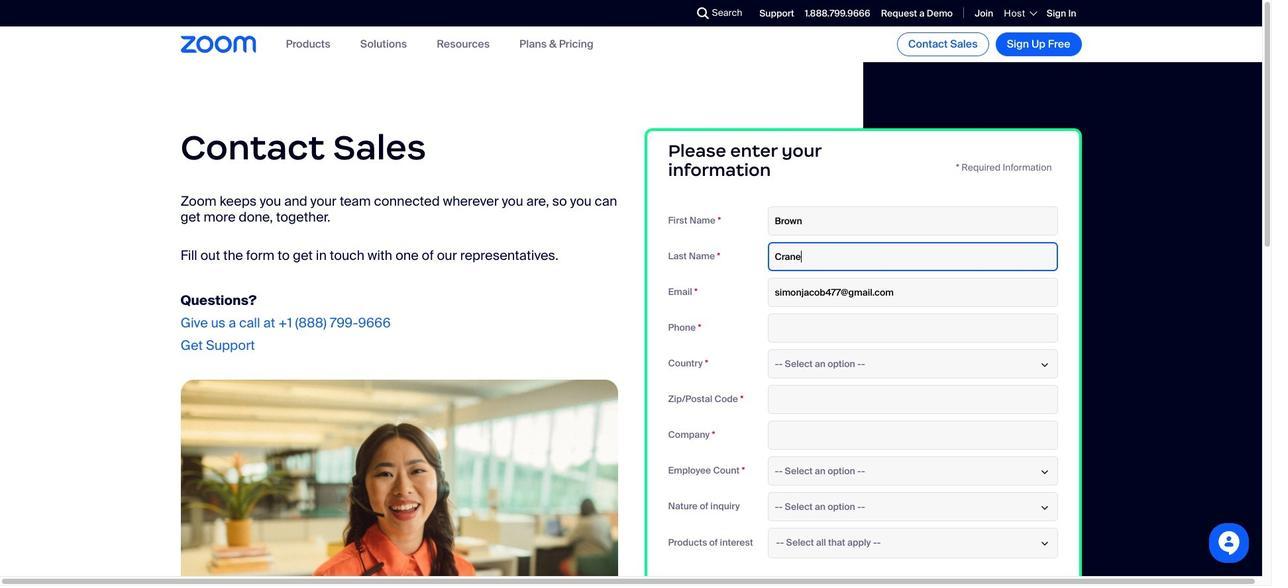 Task type: describe. For each thing, give the bounding box(es) containing it.
email@yourcompany.com text field
[[768, 278, 1058, 307]]

zoom logo image
[[181, 36, 256, 53]]

customer support agent image
[[181, 380, 618, 587]]



Task type: vqa. For each thing, say whether or not it's contained in the screenshot.
Sessions
no



Task type: locate. For each thing, give the bounding box(es) containing it.
None text field
[[768, 206, 1058, 236], [768, 385, 1058, 414], [768, 421, 1058, 450], [768, 206, 1058, 236], [768, 385, 1058, 414], [768, 421, 1058, 450]]

search image
[[697, 7, 709, 19], [697, 7, 709, 19]]

None search field
[[648, 3, 700, 24]]

None text field
[[768, 242, 1058, 271], [768, 314, 1058, 343], [768, 242, 1058, 271], [768, 314, 1058, 343]]



